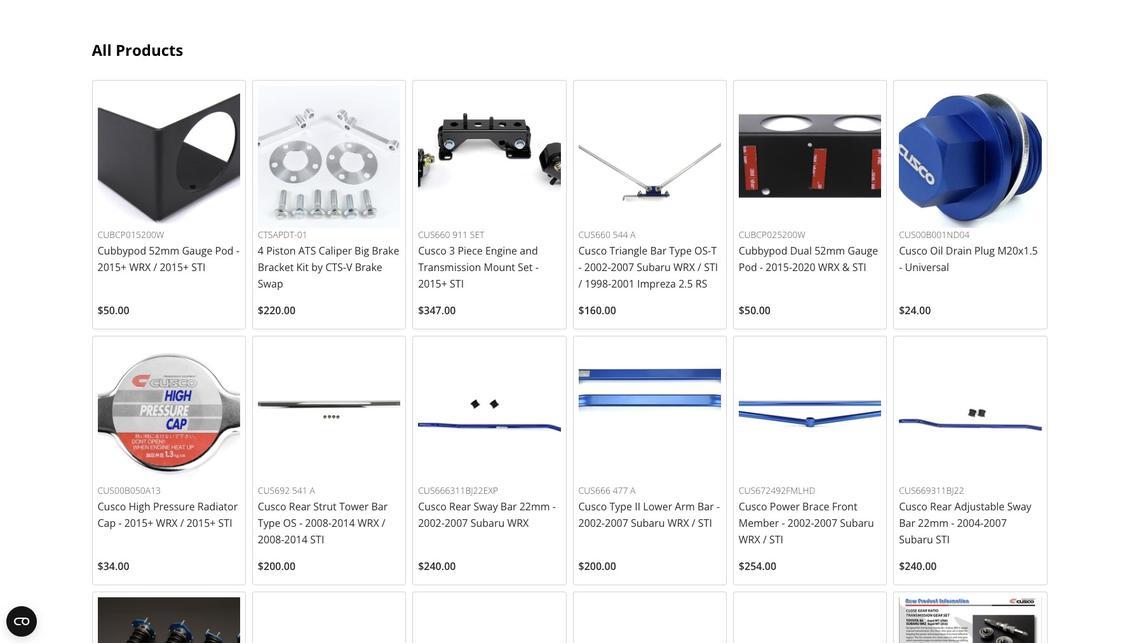 Task type: describe. For each thing, give the bounding box(es) containing it.
cusco inside cus660 544 a cusco triangle bar type os-t - 2002-2007 subaru wrx / sti / 1998-2001 impreza 2.5 rs
[[578, 244, 607, 258]]

0 vertical spatial 2008-
[[305, 517, 332, 531]]

2015+ inside the cus660 911 set cusco 3 piece engine and transmission mount set - 2015+ sti
[[418, 277, 447, 291]]

cus692 541 a cusco rear strut tower bar type os - 2008-2014 wrx / 2008-2014 sti
[[258, 485, 388, 547]]

subaru inside cus669311bj22 cusco rear adjustable sway bar 22mm - 2004-2007 subaru sti
[[899, 533, 933, 547]]

2007 inside cus672492fmlhd cusco power brace front member - 2002-2007 subaru wrx / sti
[[814, 517, 837, 531]]

cap
[[98, 517, 116, 531]]

triangle
[[610, 244, 648, 258]]

arm
[[675, 500, 695, 514]]

cus00b050a13 cusco high pressure radiator cap - 2015+ wrx  / 2015+ sti
[[98, 485, 238, 531]]

products
[[116, 39, 183, 60]]

kit
[[296, 261, 309, 275]]

dual
[[790, 244, 812, 258]]

ctsapdt-01 4 piston ats caliper big brake bracket kit by cts-v brake swap
[[258, 229, 399, 291]]

wrx inside cubcp015200w cubbypod 52mm gauge pod - 2015+ wrx / 2015+ sti
[[129, 261, 151, 275]]

2007 inside cus666311bj22exp cusco rear sway bar 22mm - 2002-2007 subaru wrx
[[445, 517, 468, 531]]

piece
[[458, 244, 483, 258]]

cubcp015200w
[[98, 229, 164, 241]]

sti inside the cus660 911 set cusco 3 piece engine and transmission mount set - 2015+ sti
[[450, 277, 464, 291]]

ctsapdt-
[[258, 229, 297, 241]]

member
[[739, 517, 779, 531]]

cusco inside cus666311bj22exp cusco rear sway bar 22mm - 2002-2007 subaru wrx
[[418, 500, 447, 514]]

911
[[452, 229, 468, 241]]

wrx inside cus672492fmlhd cusco power brace front member - 2002-2007 subaru wrx / sti
[[739, 533, 760, 547]]

universal
[[905, 261, 949, 275]]

cus672492fmlhd cusco power brace front member - 2002-2007 subaru wrx / sti
[[739, 485, 874, 547]]

$347.00
[[418, 304, 456, 318]]

power
[[770, 500, 800, 514]]

all
[[92, 39, 112, 60]]

cus00b050a13
[[98, 485, 161, 497]]

impreza
[[637, 277, 676, 291]]

drain
[[946, 244, 972, 258]]

plug
[[974, 244, 995, 258]]

cus00b001nd04 cusco oil drain plug m20x1.5 - universal
[[899, 229, 1038, 275]]

0 horizontal spatial 2014
[[284, 533, 308, 547]]

cubbypod for 2015+
[[98, 244, 146, 258]]

sti inside cus666 477 a cusco type ii lower arm bar - 2002-2007 subaru wrx / sti
[[698, 517, 712, 531]]

subaru inside cus672492fmlhd cusco power brace front member - 2002-2007 subaru wrx / sti
[[840, 517, 874, 531]]

cus00b 050 a13 cusco high pressure radiator cap - 2015+ wrx  / 2015+ sti, image
[[98, 342, 240, 484]]

- inside cus672492fmlhd cusco power brace front member - 2002-2007 subaru wrx / sti
[[782, 517, 785, 531]]

subaru inside cus666311bj22exp cusco rear sway bar 22mm - 2002-2007 subaru wrx
[[471, 517, 505, 531]]

544
[[613, 229, 628, 241]]

cusco inside cus692 541 a cusco rear strut tower bar type os - 2008-2014 wrx / 2008-2014 sti
[[258, 500, 286, 514]]

cus660 544 a cusco triangle bar type os-t - 2002-2007 subaru wrx / sti / 1998-2001 impreza 2.5 rs
[[578, 229, 718, 291]]

$34.00
[[98, 560, 129, 574]]

oil
[[930, 244, 943, 258]]

2001
[[611, 277, 635, 291]]

pressure
[[153, 500, 195, 514]]

swap
[[258, 277, 283, 291]]

wrx inside cus692 541 a cusco rear strut tower bar type os - 2008-2014 wrx / 2008-2014 sti
[[358, 517, 379, 531]]

gauge inside cubcp015200w cubbypod 52mm gauge pod - 2015+ wrx / 2015+ sti
[[182, 244, 212, 258]]

cusco inside cus00b050a13 cusco high pressure radiator cap - 2015+ wrx  / 2015+ sti
[[98, 500, 126, 514]]

$50.00 for 2015+
[[98, 304, 129, 318]]

a for type
[[630, 485, 636, 497]]

1 vertical spatial brake
[[355, 261, 382, 275]]

cubcp025200w
[[739, 229, 805, 241]]

sti inside cus692 541 a cusco rear strut tower bar type os - 2008-2014 wrx / 2008-2014 sti
[[310, 533, 324, 547]]

cus669 311 bj22 cusco rear adjustable sway bar 22mm - 2004-2007 subaru sti, image
[[899, 342, 1042, 484]]

- inside cus666311bj22exp cusco rear sway bar 22mm - 2002-2007 subaru wrx
[[553, 500, 556, 514]]

sti inside cus672492fmlhd cusco power brace front member - 2002-2007 subaru wrx / sti
[[769, 533, 783, 547]]

subaru inside cus660 544 a cusco triangle bar type os-t - 2002-2007 subaru wrx / sti / 1998-2001 impreza 2.5 rs
[[637, 261, 671, 275]]

&
[[842, 261, 850, 275]]

cus00b 001 nd04 cusco oil drain plug m20x1.5 - 2015+ sti, image
[[899, 86, 1042, 228]]

bar inside cus666311bj22exp cusco rear sway bar 22mm - 2002-2007 subaru wrx
[[501, 500, 517, 514]]

- inside cus666 477 a cusco type ii lower arm bar - 2002-2007 subaru wrx / sti
[[717, 500, 720, 514]]

big
[[355, 244, 369, 258]]

cus666 477 a cusco type ii lower arm bar - 2002-2007 subaru wrx / sti
[[578, 485, 720, 531]]

2007 inside cus660 544 a cusco triangle bar type os-t - 2002-2007 subaru wrx / sti / 1998-2001 impreza 2.5 rs
[[611, 261, 634, 275]]

os-
[[694, 244, 711, 258]]

sti inside cus669311bj22 cusco rear adjustable sway bar 22mm - 2004-2007 subaru sti
[[936, 533, 950, 547]]

bar inside cus666 477 a cusco type ii lower arm bar - 2002-2007 subaru wrx / sti
[[698, 500, 714, 514]]

01
[[297, 229, 307, 241]]

bar inside cus669311bj22 cusco rear adjustable sway bar 22mm - 2004-2007 subaru sti
[[899, 517, 915, 531]]

picture of 4 piston ats caliper big brake bracket kit by cts-v brake swap image
[[258, 86, 400, 228]]

cts-
[[325, 261, 346, 275]]

cubcp025200w 15-20 wrx & sti cubbypod dual 52mm gauge pod, image
[[739, 86, 881, 228]]

cus965 028 a cusco close gear ratio transmission gear set - 2013+ ft86, image
[[899, 598, 1042, 644]]

- inside cubcp015200w cubbypod 52mm gauge pod - 2015+ wrx / 2015+ sti
[[236, 244, 239, 258]]

cus666311bj22exp
[[418, 485, 498, 497]]

by
[[311, 261, 323, 275]]

2002- inside cus666 477 a cusco type ii lower arm bar - 2002-2007 subaru wrx / sti
[[578, 517, 605, 531]]

2020
[[792, 261, 816, 275]]

$240.00 for cusco rear sway bar 22mm - 2002-2007 subaru wrx
[[418, 560, 456, 574]]

subaru inside cus666 477 a cusco type ii lower arm bar - 2002-2007 subaru wrx / sti
[[631, 517, 665, 531]]

52mm inside cubcp025200w cubbypod dual 52mm gauge pod - 2015-2020 wrx & sti
[[815, 244, 845, 258]]

sway inside cus669311bj22 cusco rear adjustable sway bar 22mm - 2004-2007 subaru sti
[[1007, 500, 1031, 514]]

a for rear
[[310, 485, 315, 497]]

sti inside cubcp025200w cubbypod dual 52mm gauge pod - 2015-2020 wrx & sti
[[852, 261, 866, 275]]

transmission
[[418, 261, 481, 275]]

open widget image
[[6, 607, 37, 637]]

cus666311bj22exp cusco rear sway bar 22mm - 2002-2007 subaru wrx
[[418, 485, 556, 531]]

high
[[129, 500, 150, 514]]

os
[[283, 517, 297, 531]]

$220.00
[[258, 304, 295, 318]]

22mm inside cus669311bj22 cusco rear adjustable sway bar 22mm - 2004-2007 subaru sti
[[918, 517, 949, 531]]

caliper
[[319, 244, 352, 258]]

cusco inside the cus660 911 set cusco 3 piece engine and transmission mount set - 2015+ sti
[[418, 244, 447, 258]]

- inside cus00b001nd04 cusco oil drain plug m20x1.5 - universal
[[899, 261, 902, 275]]

/ inside cubcp015200w cubbypod 52mm gauge pod - 2015+ wrx / 2015+ sti
[[153, 261, 157, 275]]

cus660 for triangle
[[578, 229, 610, 241]]

set
[[470, 229, 484, 241]]

$200.00 for cusco rear strut tower bar type os - 2008-2014 wrx / 2008-2014 sti
[[258, 560, 295, 574]]

cubcp015200w cubbypod 52mm gauge pod - 2015+ wrx / 2015+ sti
[[98, 229, 239, 275]]

wrx inside cus666311bj22exp cusco rear sway bar 22mm - 2002-2007 subaru wrx
[[507, 517, 529, 531]]

engine
[[485, 244, 517, 258]]

$24.00
[[899, 304, 931, 318]]

2004-
[[957, 517, 984, 531]]

sti inside cus660 544 a cusco triangle bar type os-t - 2002-2007 subaru wrx / sti / 1998-2001 impreza 2.5 rs
[[704, 261, 718, 275]]

piston
[[266, 244, 296, 258]]

/ inside cus00b050a13 cusco high pressure radiator cap - 2015+ wrx  / 2015+ sti
[[180, 517, 184, 531]]



Task type: vqa. For each thing, say whether or not it's contained in the screenshot.
"wrx"
yes



Task type: locate. For each thing, give the bounding box(es) containing it.
22mm inside cus666311bj22exp cusco rear sway bar 22mm - 2002-2007 subaru wrx
[[520, 500, 550, 514]]

cus666 311 bj22exp cusco rear sway bar 22mm - 2002-2007 subaru wrx, image
[[418, 342, 561, 484]]

cubcp015200w cubbypod 52mm gauge pod - 2015+ wrx / 2015+ sti, image
[[98, 86, 240, 228]]

bracket
[[258, 261, 294, 275]]

$200.00 for cusco type ii lower arm bar - 2002-2007 subaru wrx / sti
[[578, 560, 616, 574]]

0 horizontal spatial $200.00
[[258, 560, 295, 574]]

2 cubbypod from the left
[[739, 244, 787, 258]]

cus660 544 a cusco triangle bar type os-t -, image
[[578, 86, 721, 228]]

/ inside cus672492fmlhd cusco power brace front member - 2002-2007 subaru wrx / sti
[[763, 533, 767, 547]]

pod left 2015-
[[739, 261, 757, 275]]

cubbypod down cubcp025200w
[[739, 244, 787, 258]]

1 horizontal spatial pod
[[739, 261, 757, 275]]

v
[[346, 261, 352, 275]]

0 horizontal spatial $50.00
[[98, 304, 129, 318]]

subaru down lower
[[631, 517, 665, 531]]

brake right big
[[372, 244, 399, 258]]

wrx inside cubcp025200w cubbypod dual 52mm gauge pod - 2015-2020 wrx & sti
[[818, 261, 840, 275]]

rs
[[696, 277, 707, 291]]

bar inside cus660 544 a cusco triangle bar type os-t - 2002-2007 subaru wrx / sti / 1998-2001 impreza 2.5 rs
[[650, 244, 667, 258]]

1 rear from the left
[[289, 500, 311, 514]]

2002- inside cus660 544 a cusco triangle bar type os-t - 2002-2007 subaru wrx / sti / 1998-2001 impreza 2.5 rs
[[584, 261, 611, 275]]

1 sway from the left
[[474, 500, 498, 514]]

brake
[[372, 244, 399, 258], [355, 261, 382, 275]]

sti inside cus00b050a13 cusco high pressure radiator cap - 2015+ wrx  / 2015+ sti
[[218, 517, 232, 531]]

$240.00
[[418, 560, 456, 574], [899, 560, 937, 574]]

2 horizontal spatial rear
[[930, 500, 952, 514]]

1 horizontal spatial 2008-
[[305, 517, 332, 531]]

rear
[[289, 500, 311, 514], [449, 500, 471, 514], [930, 500, 952, 514]]

pod inside cubcp025200w cubbypod dual 52mm gauge pod - 2015-2020 wrx & sti
[[739, 261, 757, 275]]

2014
[[332, 517, 355, 531], [284, 533, 308, 547]]

0 horizontal spatial gauge
[[182, 244, 212, 258]]

$50.00 for -
[[739, 304, 771, 318]]

2015-
[[766, 261, 792, 275]]

cus669311bj22 cusco rear adjustable sway bar 22mm - 2004-2007 subaru sti
[[899, 485, 1031, 547]]

2002- inside cus666311bj22exp cusco rear sway bar 22mm - 2002-2007 subaru wrx
[[418, 517, 445, 531]]

1 horizontal spatial rear
[[449, 500, 471, 514]]

cusco inside cus672492fmlhd cusco power brace front member - 2002-2007 subaru wrx / sti
[[739, 500, 767, 514]]

0 horizontal spatial cubbypod
[[98, 244, 146, 258]]

rear inside cus692 541 a cusco rear strut tower bar type os - 2008-2014 wrx / 2008-2014 sti
[[289, 500, 311, 514]]

1 horizontal spatial 22mm
[[918, 517, 949, 531]]

1 $240.00 from the left
[[418, 560, 456, 574]]

mount
[[484, 261, 515, 275]]

0 vertical spatial type
[[669, 244, 692, 258]]

pod inside cubcp015200w cubbypod 52mm gauge pod - 2015+ wrx / 2015+ sti
[[215, 244, 234, 258]]

type inside cus692 541 a cusco rear strut tower bar type os - 2008-2014 wrx / 2008-2014 sti
[[258, 517, 280, 531]]

477
[[613, 485, 628, 497]]

cusco down cus666311bj22exp
[[418, 500, 447, 514]]

2007
[[611, 261, 634, 275], [605, 517, 628, 531], [814, 517, 837, 531], [445, 517, 468, 531], [984, 517, 1007, 531]]

ii
[[635, 500, 640, 514]]

4
[[258, 244, 264, 258]]

type inside cus666 477 a cusco type ii lower arm bar - 2002-2007 subaru wrx / sti
[[610, 500, 632, 514]]

cubbypod inside cubcp015200w cubbypod 52mm gauge pod - 2015+ wrx / 2015+ sti
[[98, 244, 146, 258]]

$160.00
[[578, 304, 616, 318]]

2002-
[[584, 261, 611, 275], [578, 517, 605, 531], [788, 517, 814, 531], [418, 517, 445, 531]]

cusco down cus666 on the right
[[578, 500, 607, 514]]

/ inside cus666 477 a cusco type ii lower arm bar - 2002-2007 subaru wrx / sti
[[692, 517, 695, 531]]

cubbypod inside cubcp025200w cubbypod dual 52mm gauge pod - 2015-2020 wrx & sti
[[739, 244, 787, 258]]

type left os-
[[669, 244, 692, 258]]

cus692 541 a cusco rear strut tower bar type os - 2014+ forester, image
[[258, 342, 400, 484]]

1 horizontal spatial $50.00
[[739, 304, 771, 318]]

cus666
[[578, 485, 610, 497]]

2 sway from the left
[[1007, 500, 1031, 514]]

bar inside cus692 541 a cusco rear strut tower bar type os - 2008-2014 wrx / 2008-2014 sti
[[371, 500, 388, 514]]

2015+
[[98, 261, 127, 275], [160, 261, 189, 275], [418, 277, 447, 291], [124, 517, 153, 531], [187, 517, 216, 531]]

ats
[[298, 244, 316, 258]]

wrx inside cus660 544 a cusco triangle bar type os-t - 2002-2007 subaru wrx / sti / 1998-2001 impreza 2.5 rs
[[673, 261, 695, 275]]

cusco up cap
[[98, 500, 126, 514]]

type left os in the bottom left of the page
[[258, 517, 280, 531]]

adjustable
[[955, 500, 1005, 514]]

cus672 492 fmlhd cusco power brace front member - subaru models (inc. 2002-2007 wrx/sti), image
[[739, 342, 881, 484]]

2002- down cus666311bj22exp
[[418, 517, 445, 531]]

0 vertical spatial brake
[[372, 244, 399, 258]]

1 horizontal spatial cubbypod
[[739, 244, 787, 258]]

1 cus660 from the left
[[578, 229, 610, 241]]

cusco up universal
[[899, 244, 928, 258]]

2007 down 477
[[605, 517, 628, 531]]

cus672492fmlhd
[[739, 485, 815, 497]]

2002- down brace
[[788, 517, 814, 531]]

52mm up &
[[815, 244, 845, 258]]

a right 541
[[310, 485, 315, 497]]

0 horizontal spatial 2008-
[[258, 533, 284, 547]]

$50.00
[[98, 304, 129, 318], [739, 304, 771, 318]]

lower
[[643, 500, 672, 514]]

2007 inside cus666 477 a cusco type ii lower arm bar - 2002-2007 subaru wrx / sti
[[605, 517, 628, 531]]

and
[[520, 244, 538, 258]]

1998-
[[585, 277, 611, 291]]

0 horizontal spatial type
[[258, 517, 280, 531]]

1 horizontal spatial $240.00
[[899, 560, 937, 574]]

cusco up the 1998- at right top
[[578, 244, 607, 258]]

0 vertical spatial pod
[[215, 244, 234, 258]]

cus692
[[258, 485, 290, 497]]

a inside cus666 477 a cusco type ii lower arm bar - 2002-2007 subaru wrx / sti
[[630, 485, 636, 497]]

2008- down the strut
[[305, 517, 332, 531]]

pod left 4
[[215, 244, 234, 258]]

1 horizontal spatial type
[[610, 500, 632, 514]]

- inside the cus660 911 set cusco 3 piece engine and transmission mount set - 2015+ sti
[[535, 261, 539, 275]]

a right the "544"
[[630, 229, 636, 241]]

2007 down adjustable
[[984, 517, 1007, 531]]

0 horizontal spatial sway
[[474, 500, 498, 514]]

1 horizontal spatial sway
[[1007, 500, 1031, 514]]

1 cubbypod from the left
[[98, 244, 146, 258]]

brace
[[802, 500, 829, 514]]

1 horizontal spatial 2014
[[332, 517, 355, 531]]

cusco down cus669311bj22
[[899, 500, 928, 514]]

2014 down os in the bottom left of the page
[[284, 533, 308, 547]]

2008-
[[305, 517, 332, 531], [258, 533, 284, 547]]

0 horizontal spatial cus660
[[418, 229, 450, 241]]

cus660 inside the cus660 911 set cusco 3 piece engine and transmission mount set - 2015+ sti
[[418, 229, 450, 241]]

wrx inside cus00b050a13 cusco high pressure radiator cap - 2015+ wrx  / 2015+ sti
[[156, 517, 178, 531]]

cusco inside cus666 477 a cusco type ii lower arm bar - 2002-2007 subaru wrx / sti
[[578, 500, 607, 514]]

1 horizontal spatial gauge
[[848, 244, 878, 258]]

1 gauge from the left
[[182, 244, 212, 258]]

3 rear from the left
[[930, 500, 952, 514]]

cus660 911 set cusco 3 piece engine and transmission mount set - 2015+ sti, image
[[418, 86, 561, 228]]

cusco inside cus00b001nd04 cusco oil drain plug m20x1.5 - universal
[[899, 244, 928, 258]]

1 vertical spatial pod
[[739, 261, 757, 275]]

a for triangle
[[630, 229, 636, 241]]

2002- up the 1998- at right top
[[584, 261, 611, 275]]

t
[[711, 244, 717, 258]]

$254.00
[[739, 560, 776, 574]]

- inside cus669311bj22 cusco rear adjustable sway bar 22mm - 2004-2007 subaru sti
[[951, 517, 954, 531]]

cusco down cus692
[[258, 500, 286, 514]]

0 horizontal spatial pod
[[215, 244, 234, 258]]

rear down cus666311bj22exp
[[449, 500, 471, 514]]

cus669311bj22
[[899, 485, 964, 497]]

52mm inside cubcp015200w cubbypod 52mm gauge pod - 2015+ wrx / 2015+ sti
[[149, 244, 179, 258]]

2 horizontal spatial type
[[669, 244, 692, 258]]

subaru down "front"
[[840, 517, 874, 531]]

cusco up the member
[[739, 500, 767, 514]]

0 horizontal spatial $240.00
[[418, 560, 456, 574]]

1 $50.00 from the left
[[98, 304, 129, 318]]

3
[[449, 244, 455, 258]]

1 vertical spatial 2014
[[284, 533, 308, 547]]

a inside cus692 541 a cusco rear strut tower bar type os - 2008-2014 wrx / 2008-2014 sti
[[310, 485, 315, 497]]

cubbypod for -
[[739, 244, 787, 258]]

2007 down brace
[[814, 517, 837, 531]]

2 cus660 from the left
[[418, 229, 450, 241]]

2014 down tower
[[332, 517, 355, 531]]

52mm down cubcp015200w
[[149, 244, 179, 258]]

subaru down cus669311bj22
[[899, 533, 933, 547]]

gauge
[[182, 244, 212, 258], [848, 244, 878, 258]]

sti
[[191, 261, 205, 275], [704, 261, 718, 275], [852, 261, 866, 275], [450, 277, 464, 291], [218, 517, 232, 531], [698, 517, 712, 531], [310, 533, 324, 547], [769, 533, 783, 547], [936, 533, 950, 547]]

1 vertical spatial 2008-
[[258, 533, 284, 547]]

cubbypod down cubcp015200w
[[98, 244, 146, 258]]

/
[[153, 261, 157, 275], [698, 261, 701, 275], [578, 277, 582, 291], [180, 517, 184, 531], [382, 517, 385, 531], [692, 517, 695, 531], [763, 533, 767, 547]]

cubbypod
[[98, 244, 146, 258], [739, 244, 787, 258]]

subaru down cus666311bj22exp
[[471, 517, 505, 531]]

cus660 inside cus660 544 a cusco triangle bar type os-t - 2002-2007 subaru wrx / sti / 1998-2001 impreza 2.5 rs
[[578, 229, 610, 241]]

cus666 477 a cusco type ii lower arm bar - subaru models inc. 2002-2007 wrx/sti, image
[[578, 342, 721, 484]]

front
[[832, 500, 857, 514]]

a
[[630, 229, 636, 241], [310, 485, 315, 497], [630, 485, 636, 497]]

2 $240.00 from the left
[[899, 560, 937, 574]]

sti inside cubcp015200w cubbypod 52mm gauge pod - 2015+ wrx / 2015+ sti
[[191, 261, 205, 275]]

2 52mm from the left
[[815, 244, 845, 258]]

2.5
[[679, 277, 693, 291]]

sway inside cus666311bj22exp cusco rear sway bar 22mm - 2002-2007 subaru wrx
[[474, 500, 498, 514]]

wrx inside cus666 477 a cusco type ii lower arm bar - 2002-2007 subaru wrx / sti
[[668, 517, 689, 531]]

$240.00 for cusco rear adjustable sway bar 22mm - 2004-2007 subaru sti
[[899, 560, 937, 574]]

a inside cus660 544 a cusco triangle bar type os-t - 2002-2007 subaru wrx / sti / 1998-2001 impreza 2.5 rs
[[630, 229, 636, 241]]

2 $50.00 from the left
[[739, 304, 771, 318]]

1 52mm from the left
[[149, 244, 179, 258]]

cus00b001nd04
[[899, 229, 970, 241]]

0 horizontal spatial 52mm
[[149, 244, 179, 258]]

cusco left 3
[[418, 244, 447, 258]]

- inside cus660 544 a cusco triangle bar type os-t - 2002-2007 subaru wrx / sti / 1998-2001 impreza 2.5 rs
[[578, 261, 582, 275]]

1 horizontal spatial 52mm
[[815, 244, 845, 258]]

0 horizontal spatial rear
[[289, 500, 311, 514]]

2 rear from the left
[[449, 500, 471, 514]]

pod
[[215, 244, 234, 258], [739, 261, 757, 275]]

tower
[[339, 500, 369, 514]]

cubcp025200w cubbypod dual 52mm gauge pod - 2015-2020 wrx & sti
[[739, 229, 878, 275]]

rear down cus669311bj22
[[930, 500, 952, 514]]

2 vertical spatial type
[[258, 517, 280, 531]]

rear for cusco rear sway bar 22mm - 2002-2007 subaru wrx
[[449, 500, 471, 514]]

cusco
[[578, 244, 607, 258], [418, 244, 447, 258], [899, 244, 928, 258], [98, 500, 126, 514], [258, 500, 286, 514], [578, 500, 607, 514], [739, 500, 767, 514], [418, 500, 447, 514], [899, 500, 928, 514]]

radiator
[[197, 500, 238, 514]]

m20x1.5
[[998, 244, 1038, 258]]

2007 down cus666311bj22exp
[[445, 517, 468, 531]]

cus660 for 3
[[418, 229, 450, 241]]

2007 up 2001
[[611, 261, 634, 275]]

- inside cus692 541 a cusco rear strut tower bar type os - 2008-2014 wrx / 2008-2014 sti
[[299, 517, 302, 531]]

bar
[[650, 244, 667, 258], [371, 500, 388, 514], [698, 500, 714, 514], [501, 500, 517, 514], [899, 517, 915, 531]]

22mm
[[520, 500, 550, 514], [918, 517, 949, 531]]

$200.00
[[258, 560, 295, 574], [578, 560, 616, 574]]

type down 477
[[610, 500, 632, 514]]

/ inside cus692 541 a cusco rear strut tower bar type os - 2008-2014 wrx / 2008-2014 sti
[[382, 517, 385, 531]]

cus660 911 set cusco 3 piece engine and transmission mount set - 2015+ sti
[[418, 229, 539, 291]]

cusco inside cus669311bj22 cusco rear adjustable sway bar 22mm - 2004-2007 subaru sti
[[899, 500, 928, 514]]

subaru up impreza
[[637, 261, 671, 275]]

sway right adjustable
[[1007, 500, 1031, 514]]

rear for cusco rear adjustable sway bar 22mm - 2004-2007 subaru sti
[[930, 500, 952, 514]]

sway
[[474, 500, 498, 514], [1007, 500, 1031, 514]]

1 $200.00 from the left
[[258, 560, 295, 574]]

set
[[518, 261, 533, 275]]

0 vertical spatial 2014
[[332, 517, 355, 531]]

cus660 up 3
[[418, 229, 450, 241]]

gauge inside cubcp025200w cubbypod dual 52mm gauge pod - 2015-2020 wrx & sti
[[848, 244, 878, 258]]

1 horizontal spatial cus660
[[578, 229, 610, 241]]

2008- down os in the bottom left of the page
[[258, 533, 284, 547]]

all products
[[92, 39, 183, 60]]

gauge left 4
[[182, 244, 212, 258]]

1 vertical spatial 22mm
[[918, 517, 949, 531]]

541
[[292, 485, 307, 497]]

2002- down cus666 on the right
[[578, 517, 605, 531]]

0 vertical spatial 22mm
[[520, 500, 550, 514]]

sway down cus666311bj22exp
[[474, 500, 498, 514]]

a right 477
[[630, 485, 636, 497]]

brake down big
[[355, 261, 382, 275]]

- inside cubcp025200w cubbypod dual 52mm gauge pod - 2015-2020 wrx & sti
[[760, 261, 763, 275]]

0 horizontal spatial 22mm
[[520, 500, 550, 514]]

type inside cus660 544 a cusco triangle bar type os-t - 2002-2007 subaru wrx / sti / 1998-2001 impreza 2.5 rs
[[669, 244, 692, 258]]

2007 inside cus669311bj22 cusco rear adjustable sway bar 22mm - 2004-2007 subaru sti
[[984, 517, 1007, 531]]

rear inside cus669311bj22 cusco rear adjustable sway bar 22mm - 2004-2007 subaru sti
[[930, 500, 952, 514]]

- inside cus00b050a13 cusco high pressure radiator cap - 2015+ wrx  / 2015+ sti
[[118, 517, 122, 531]]

cus660 left the "544"
[[578, 229, 610, 241]]

strut
[[313, 500, 337, 514]]

cus6a1 61n cn cusco street zero-a coilovers - 2015+ wrx / 2015+ sti, image
[[98, 598, 240, 644]]

gauge up &
[[848, 244, 878, 258]]

1 horizontal spatial $200.00
[[578, 560, 616, 574]]

2 gauge from the left
[[848, 244, 878, 258]]

rear inside cus666311bj22exp cusco rear sway bar 22mm - 2002-2007 subaru wrx
[[449, 500, 471, 514]]

rear down 541
[[289, 500, 311, 514]]

2002- inside cus672492fmlhd cusco power brace front member - 2002-2007 subaru wrx / sti
[[788, 517, 814, 531]]

wrx
[[129, 261, 151, 275], [673, 261, 695, 275], [818, 261, 840, 275], [156, 517, 178, 531], [358, 517, 379, 531], [668, 517, 689, 531], [507, 517, 529, 531], [739, 533, 760, 547]]

2 $200.00 from the left
[[578, 560, 616, 574]]

1 vertical spatial type
[[610, 500, 632, 514]]



